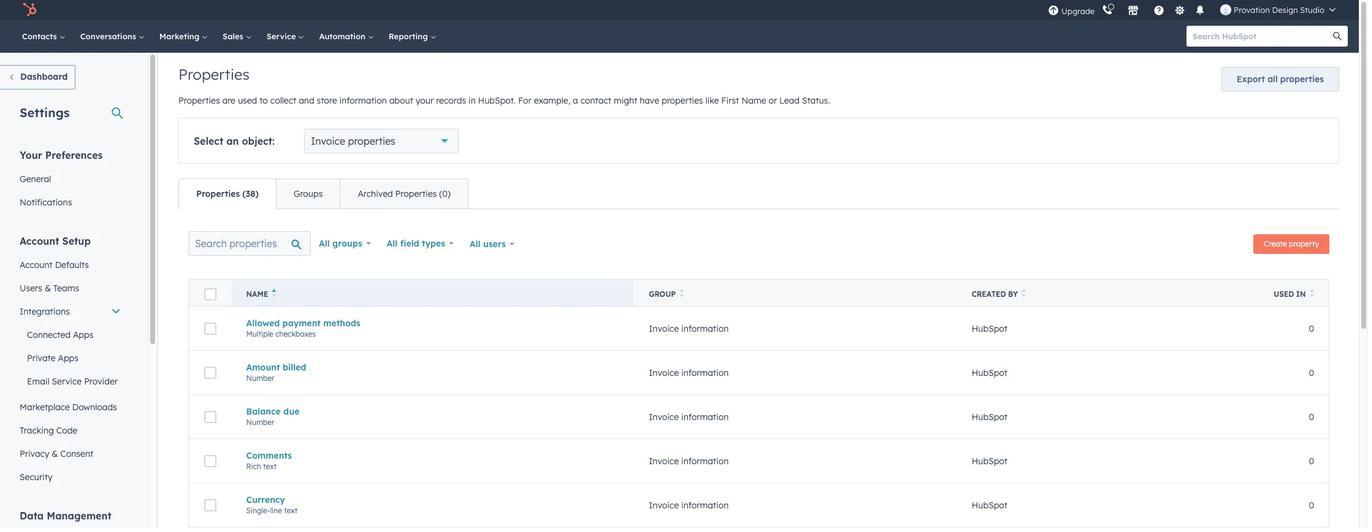 Task type: locate. For each thing, give the bounding box(es) containing it.
marketplaces image
[[1128, 6, 1139, 17]]

(38)
[[242, 188, 259, 199]]

1 vertical spatial service
[[52, 376, 82, 387]]

contacts link
[[15, 20, 73, 53]]

all groups
[[319, 238, 362, 249]]

security
[[20, 472, 53, 483]]

3 invoice information from the top
[[649, 411, 729, 422]]

0 horizontal spatial properties
[[348, 135, 395, 147]]

like
[[706, 95, 719, 106]]

invoice
[[311, 135, 345, 147], [649, 323, 679, 334], [649, 367, 679, 378], [649, 411, 679, 422], [649, 455, 679, 466], [649, 500, 679, 511]]

press to sort. image right in
[[1310, 289, 1314, 297]]

1 vertical spatial apps
[[58, 353, 79, 364]]

archived
[[358, 188, 393, 199]]

1 horizontal spatial press to sort. element
[[1022, 289, 1026, 299]]

1 horizontal spatial all
[[387, 238, 398, 249]]

1 vertical spatial text
[[284, 506, 298, 515]]

number down amount
[[246, 373, 274, 382]]

text
[[263, 461, 277, 471], [284, 506, 298, 515]]

3 press to sort. element from the left
[[1310, 289, 1314, 299]]

apps up the private apps "link"
[[73, 329, 94, 340]]

properties right all
[[1280, 74, 1324, 85]]

search image
[[1333, 32, 1342, 40]]

calling icon button
[[1097, 2, 1118, 18]]

properties down about at the left top
[[348, 135, 395, 147]]

1 press to sort. element from the left
[[679, 289, 684, 299]]

types
[[422, 238, 445, 249]]

1 invoice information from the top
[[649, 323, 729, 334]]

2 0 from the top
[[1309, 367, 1314, 378]]

store
[[317, 95, 337, 106]]

your
[[416, 95, 434, 106]]

0 horizontal spatial press to sort. element
[[679, 289, 684, 299]]

0 vertical spatial name
[[742, 95, 766, 106]]

press to sort. element right by
[[1022, 289, 1026, 299]]

notifications button
[[1190, 0, 1211, 20]]

2 press to sort. image from the left
[[1310, 289, 1314, 297]]

1 vertical spatial account
[[20, 259, 53, 270]]

press to sort. image inside created by button
[[1022, 289, 1026, 297]]

users & teams link
[[12, 277, 128, 300]]

press to sort. image
[[1022, 289, 1026, 297], [1310, 289, 1314, 297]]

1 horizontal spatial press to sort. image
[[1310, 289, 1314, 297]]

security link
[[12, 465, 128, 489]]

press to sort. element right group at the bottom of the page
[[679, 289, 684, 299]]

0 horizontal spatial press to sort. image
[[1022, 289, 1026, 297]]

hubspot
[[972, 323, 1008, 334], [972, 367, 1008, 378], [972, 411, 1008, 422], [972, 455, 1008, 466], [972, 500, 1008, 511]]

4 invoice information from the top
[[649, 455, 729, 466]]

1 vertical spatial number
[[246, 417, 274, 427]]

tab panel
[[178, 209, 1339, 528]]

number
[[246, 373, 274, 382], [246, 417, 274, 427]]

provation design studio
[[1234, 5, 1325, 15]]

1 horizontal spatial text
[[284, 506, 298, 515]]

all for all field types
[[387, 238, 398, 249]]

account defaults link
[[12, 253, 128, 277]]

service inside account setup element
[[52, 376, 82, 387]]

in
[[1296, 289, 1306, 299]]

press to sort. element inside "used in" button
[[1310, 289, 1314, 299]]

0 vertical spatial properties
[[1280, 74, 1324, 85]]

notifications link
[[12, 191, 128, 214]]

invoice information for currency
[[649, 500, 729, 511]]

2 account from the top
[[20, 259, 53, 270]]

account up account defaults
[[20, 235, 59, 247]]

& for users
[[45, 283, 51, 294]]

information for amount billed
[[681, 367, 729, 378]]

name left ascending sort. press to sort descending. element
[[246, 289, 268, 299]]

text right "line"
[[284, 506, 298, 515]]

invoice for comments
[[649, 455, 679, 466]]

1 vertical spatial &
[[52, 448, 58, 459]]

0 vertical spatial account
[[20, 235, 59, 247]]

number for amount
[[246, 373, 274, 382]]

marketplaces button
[[1120, 0, 1146, 20]]

privacy & consent link
[[12, 442, 128, 465]]

2 number from the top
[[246, 417, 274, 427]]

0 vertical spatial &
[[45, 283, 51, 294]]

2 horizontal spatial properties
[[1280, 74, 1324, 85]]

invoice inside invoice properties popup button
[[311, 135, 345, 147]]

1 vertical spatial name
[[246, 289, 268, 299]]

users
[[20, 283, 42, 294]]

2 horizontal spatial press to sort. element
[[1310, 289, 1314, 299]]

1 number from the top
[[246, 373, 274, 382]]

apps
[[73, 329, 94, 340], [58, 353, 79, 364]]

2 horizontal spatial all
[[470, 239, 481, 250]]

code
[[56, 425, 77, 436]]

account setup
[[20, 235, 91, 247]]

line
[[270, 506, 282, 515]]

all left field
[[387, 238, 398, 249]]

balance due button
[[246, 406, 619, 417]]

notifications
[[20, 197, 72, 208]]

provider
[[84, 376, 118, 387]]

0 horizontal spatial name
[[246, 289, 268, 299]]

tracking code
[[20, 425, 77, 436]]

sales
[[223, 31, 246, 41]]

& right users
[[45, 283, 51, 294]]

properties left like
[[662, 95, 703, 106]]

all left users
[[470, 239, 481, 250]]

5 hubspot from the top
[[972, 500, 1008, 511]]

1 horizontal spatial service
[[267, 31, 298, 41]]

marketing
[[159, 31, 202, 41]]

contacts
[[22, 31, 59, 41]]

all left groups
[[319, 238, 330, 249]]

2 press to sort. element from the left
[[1022, 289, 1026, 299]]

apps down connected apps "link"
[[58, 353, 79, 364]]

1 horizontal spatial &
[[52, 448, 58, 459]]

created by
[[972, 289, 1018, 299]]

0 vertical spatial apps
[[73, 329, 94, 340]]

downloads
[[72, 402, 117, 413]]

0 vertical spatial number
[[246, 373, 274, 382]]

ascending sort. press to sort descending. element
[[272, 289, 277, 299]]

amount
[[246, 362, 280, 373]]

properties up are
[[178, 65, 250, 83]]

balance due number
[[246, 406, 300, 427]]

james peterson image
[[1220, 4, 1231, 15]]

0 vertical spatial service
[[267, 31, 298, 41]]

all field types
[[387, 238, 445, 249]]

defaults
[[55, 259, 89, 270]]

properties for properties are used to collect and store information about your records in hubspot. for example, a contact might have properties like first name or lead status.
[[178, 95, 220, 106]]

name
[[742, 95, 766, 106], [246, 289, 268, 299]]

service
[[267, 31, 298, 41], [52, 376, 82, 387]]

number down balance at the left bottom of page
[[246, 417, 274, 427]]

5 invoice information from the top
[[649, 500, 729, 511]]

properties left are
[[178, 95, 220, 106]]

single-
[[246, 506, 270, 515]]

& right privacy
[[52, 448, 58, 459]]

press to sort. element inside created by button
[[1022, 289, 1026, 299]]

allowed payment methods button
[[246, 317, 619, 328]]

in
[[469, 95, 476, 106]]

invoice for currency
[[649, 500, 679, 511]]

0 for amount billed
[[1309, 367, 1314, 378]]

number inside amount billed number
[[246, 373, 274, 382]]

service link
[[259, 20, 312, 53]]

group
[[649, 289, 676, 299]]

0 horizontal spatial &
[[45, 283, 51, 294]]

name left or
[[742, 95, 766, 106]]

information
[[339, 95, 387, 106], [681, 323, 729, 334], [681, 367, 729, 378], [681, 411, 729, 422], [681, 455, 729, 466], [681, 500, 729, 511]]

provation design studio button
[[1213, 0, 1343, 20]]

4 0 from the top
[[1309, 455, 1314, 466]]

select
[[194, 135, 223, 147]]

1 horizontal spatial name
[[742, 95, 766, 106]]

0 horizontal spatial service
[[52, 376, 82, 387]]

1 0 from the top
[[1309, 323, 1314, 334]]

have
[[640, 95, 659, 106]]

1 account from the top
[[20, 235, 59, 247]]

properties are used to collect and store information about your records in hubspot. for example, a contact might have properties like first name or lead status.
[[178, 95, 830, 106]]

properties
[[1280, 74, 1324, 85], [662, 95, 703, 106], [348, 135, 395, 147]]

tab list
[[178, 178, 468, 209]]

automation
[[319, 31, 368, 41]]

2 invoice information from the top
[[649, 367, 729, 378]]

status.
[[802, 95, 830, 106]]

press to sort. element right in
[[1310, 289, 1314, 299]]

2 vertical spatial properties
[[348, 135, 395, 147]]

0 vertical spatial text
[[263, 461, 277, 471]]

service right sales link
[[267, 31, 298, 41]]

integrations button
[[12, 300, 128, 323]]

account for account setup
[[20, 235, 59, 247]]

press to sort. image right by
[[1022, 289, 1026, 297]]

2 hubspot from the top
[[972, 367, 1008, 378]]

marketplace downloads
[[20, 402, 117, 413]]

group button
[[634, 279, 957, 306]]

currency
[[246, 494, 285, 505]]

currency button
[[246, 494, 619, 505]]

3 hubspot from the top
[[972, 411, 1008, 422]]

automation link
[[312, 20, 381, 53]]

comments button
[[246, 450, 619, 461]]

setup
[[62, 235, 91, 247]]

marketing link
[[152, 20, 215, 53]]

0 for comments
[[1309, 455, 1314, 466]]

0 horizontal spatial all
[[319, 238, 330, 249]]

export all properties
[[1237, 74, 1324, 85]]

menu
[[1047, 0, 1344, 20]]

management
[[47, 510, 111, 522]]

preferences
[[45, 149, 103, 161]]

Search search field
[[188, 231, 311, 256]]

1 press to sort. image from the left
[[1022, 289, 1026, 297]]

press to sort. image inside "used in" button
[[1310, 289, 1314, 297]]

press to sort. image for used in
[[1310, 289, 1314, 297]]

records
[[436, 95, 466, 106]]

1 hubspot from the top
[[972, 323, 1008, 334]]

help image
[[1154, 6, 1165, 17]]

properties for properties
[[178, 65, 250, 83]]

due
[[283, 406, 300, 417]]

5 0 from the top
[[1309, 500, 1314, 511]]

properties left (38)
[[196, 188, 240, 199]]

are
[[222, 95, 235, 106]]

0 horizontal spatial text
[[263, 461, 277, 471]]

groups
[[332, 238, 362, 249]]

invoice information for allowed payment methods
[[649, 323, 729, 334]]

3 0 from the top
[[1309, 411, 1314, 422]]

press to sort. element inside "group" button
[[679, 289, 684, 299]]

create property
[[1264, 239, 1319, 248]]

1 vertical spatial properties
[[662, 95, 703, 106]]

account up users
[[20, 259, 53, 270]]

number inside balance due number
[[246, 417, 274, 427]]

properties inside popup button
[[348, 135, 395, 147]]

0 for balance due
[[1309, 411, 1314, 422]]

invoice information for amount billed
[[649, 367, 729, 378]]

service down the private apps "link"
[[52, 376, 82, 387]]

4 hubspot from the top
[[972, 455, 1008, 466]]

press to sort. element
[[679, 289, 684, 299], [1022, 289, 1026, 299], [1310, 289, 1314, 299]]

0 for currency
[[1309, 500, 1314, 511]]

text down "comments"
[[263, 461, 277, 471]]

ascending sort. press to sort descending. image
[[272, 289, 277, 297]]

properties left the '(0)'
[[395, 188, 437, 199]]

used in
[[1274, 289, 1306, 299]]

menu containing provation design studio
[[1047, 0, 1344, 20]]

help button
[[1149, 0, 1170, 20]]

privacy
[[20, 448, 49, 459]]



Task type: vqa. For each thing, say whether or not it's contained in the screenshot.


Task type: describe. For each thing, give the bounding box(es) containing it.
connected
[[27, 329, 71, 340]]

marketplace
[[20, 402, 70, 413]]

settings
[[20, 105, 70, 120]]

all users
[[470, 239, 506, 250]]

all users button
[[462, 231, 522, 257]]

apps for connected apps
[[73, 329, 94, 340]]

private
[[27, 353, 56, 364]]

& for privacy
[[52, 448, 58, 459]]

create property button
[[1254, 234, 1330, 254]]

field
[[400, 238, 419, 249]]

upgrade image
[[1048, 5, 1059, 16]]

properties for properties (38)
[[196, 188, 240, 199]]

payment
[[282, 317, 321, 328]]

all for all groups
[[319, 238, 330, 249]]

your preferences element
[[12, 148, 128, 214]]

your preferences
[[20, 149, 103, 161]]

groups
[[294, 188, 323, 199]]

data management
[[20, 510, 111, 522]]

marketplace downloads link
[[12, 396, 128, 419]]

and
[[299, 95, 314, 106]]

connected apps
[[27, 329, 94, 340]]

private apps link
[[12, 346, 128, 370]]

design
[[1272, 5, 1298, 15]]

invoice for amount billed
[[649, 367, 679, 378]]

currency single-line text
[[246, 494, 298, 515]]

press to sort. element for group
[[679, 289, 684, 299]]

apps for private apps
[[58, 353, 79, 364]]

hubspot for amount billed
[[972, 367, 1008, 378]]

checkboxes
[[275, 329, 316, 338]]

teams
[[53, 283, 79, 294]]

0 for allowed payment methods
[[1309, 323, 1314, 334]]

object:
[[242, 135, 275, 147]]

used in button
[[1256, 279, 1329, 306]]

created by button
[[957, 279, 1256, 306]]

invoice information for comments
[[649, 455, 729, 466]]

text inside comments rich text
[[263, 461, 277, 471]]

general
[[20, 174, 51, 185]]

by
[[1008, 289, 1018, 299]]

tab panel containing all groups
[[178, 209, 1339, 528]]

information for allowed payment methods
[[681, 323, 729, 334]]

name button
[[232, 279, 634, 306]]

press to sort. element for used in
[[1310, 289, 1314, 299]]

notifications image
[[1195, 6, 1206, 17]]

hubspot for balance due
[[972, 411, 1008, 422]]

properties inside button
[[1280, 74, 1324, 85]]

billed
[[283, 362, 306, 373]]

all for all users
[[470, 239, 481, 250]]

private apps
[[27, 353, 79, 364]]

invoice properties
[[311, 135, 395, 147]]

allowed
[[246, 317, 280, 328]]

provation
[[1234, 5, 1270, 15]]

invoice properties button
[[304, 129, 459, 153]]

(0)
[[439, 188, 451, 199]]

to
[[260, 95, 268, 106]]

invoice information for balance due
[[649, 411, 729, 422]]

calling icon image
[[1102, 5, 1113, 16]]

reporting
[[389, 31, 430, 41]]

comments rich text
[[246, 450, 292, 471]]

account for account defaults
[[20, 259, 53, 270]]

connected apps link
[[12, 323, 128, 346]]

data
[[20, 510, 44, 522]]

about
[[389, 95, 413, 106]]

hubspot for currency
[[972, 500, 1008, 511]]

used
[[1274, 289, 1294, 299]]

name inside button
[[246, 289, 268, 299]]

tracking code link
[[12, 419, 128, 442]]

archived properties (0)
[[358, 188, 451, 199]]

tracking
[[20, 425, 54, 436]]

for
[[518, 95, 532, 106]]

upgrade
[[1062, 6, 1095, 16]]

general link
[[12, 167, 128, 191]]

number for balance
[[246, 417, 274, 427]]

information for comments
[[681, 455, 729, 466]]

your
[[20, 149, 42, 161]]

conversations
[[80, 31, 138, 41]]

properties (38)
[[196, 188, 259, 199]]

tab list containing properties (38)
[[178, 178, 468, 209]]

email service provider
[[27, 376, 118, 387]]

text inside the currency single-line text
[[284, 506, 298, 515]]

consent
[[60, 448, 93, 459]]

hubspot for comments
[[972, 455, 1008, 466]]

property
[[1289, 239, 1319, 248]]

export
[[1237, 74, 1265, 85]]

information for balance due
[[681, 411, 729, 422]]

or
[[769, 95, 777, 106]]

hubspot image
[[22, 2, 37, 17]]

settings image
[[1174, 5, 1185, 16]]

dashboard
[[20, 71, 68, 82]]

hubspot for allowed payment methods
[[972, 323, 1008, 334]]

multiple
[[246, 329, 273, 338]]

studio
[[1300, 5, 1325, 15]]

archived properties (0) link
[[340, 179, 468, 209]]

information for currency
[[681, 500, 729, 511]]

email service provider link
[[12, 370, 128, 393]]

select an object:
[[194, 135, 275, 147]]

press to sort. image for created by
[[1022, 289, 1026, 297]]

1 horizontal spatial properties
[[662, 95, 703, 106]]

Search HubSpot search field
[[1187, 26, 1337, 47]]

reporting link
[[381, 20, 444, 53]]

allowed payment methods multiple checkboxes
[[246, 317, 360, 338]]

hubspot.
[[478, 95, 516, 106]]

created
[[972, 289, 1006, 299]]

all groups button
[[311, 231, 379, 256]]

comments
[[246, 450, 292, 461]]

invoice for allowed payment methods
[[649, 323, 679, 334]]

all
[[1268, 74, 1278, 85]]

press to sort. image
[[679, 289, 684, 297]]

dashboard link
[[0, 65, 76, 90]]

export all properties button
[[1222, 67, 1339, 91]]

methods
[[323, 317, 360, 328]]

amount billed button
[[246, 362, 619, 373]]

account defaults
[[20, 259, 89, 270]]

press to sort. element for created by
[[1022, 289, 1026, 299]]

invoice for balance due
[[649, 411, 679, 422]]

account setup element
[[12, 234, 128, 489]]

contact
[[581, 95, 611, 106]]

balance
[[246, 406, 281, 417]]



